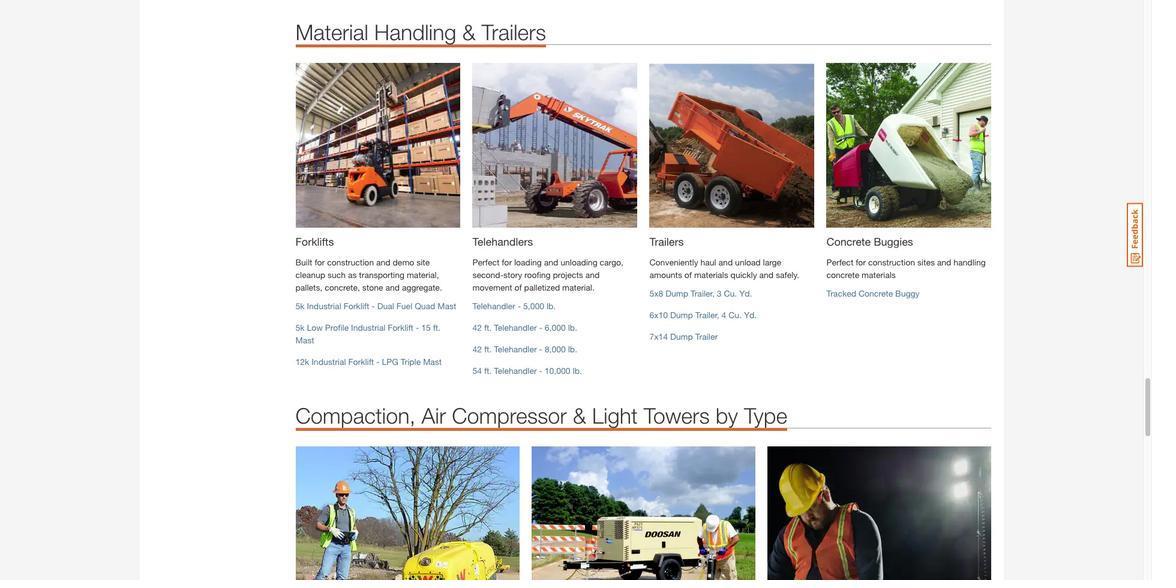 Task type: locate. For each thing, give the bounding box(es) containing it.
0 vertical spatial 5k
[[296, 301, 305, 312]]

ft. for 42 ft. telehandler - 6,000 lb.
[[484, 323, 492, 333]]

- left dual
[[372, 301, 375, 312]]

0 horizontal spatial &
[[462, 19, 476, 45]]

for inside perfect for loading and unloading cargo, second-story roofing projects and movement of palletized material.
[[502, 258, 512, 268]]

triple
[[401, 357, 421, 367]]

0 horizontal spatial for
[[315, 258, 325, 268]]

0 vertical spatial cu.
[[724, 289, 737, 299]]

construction up as
[[327, 258, 374, 268]]

materials inside conveniently haul and unload large amounts of materials quickly and safely.
[[694, 270, 728, 280]]

and right sites
[[937, 258, 952, 268]]

construction inside built for construction and demo site cleanup such as transporting material, pallets, concrete, stone and aggregate.
[[327, 258, 374, 268]]

material
[[296, 19, 368, 45]]

ft. inside 5k low profile industrial forklift - 15 ft. mast
[[433, 323, 441, 333]]

telehandler - 5,000 lb. link
[[473, 301, 556, 312]]

dump up the 7x14 dump trailer link
[[670, 310, 693, 321]]

1 vertical spatial cu.
[[729, 310, 742, 321]]

trailer, left "4"
[[695, 310, 719, 321]]

1 vertical spatial forklift
[[388, 323, 414, 333]]

industrial for dual
[[307, 301, 341, 312]]

0 horizontal spatial construction
[[327, 258, 374, 268]]

- inside 5k low profile industrial forklift - 15 ft. mast
[[416, 323, 419, 333]]

1 vertical spatial mast
[[296, 336, 314, 346]]

6x10 dump trailer, 4 cu. yd. link
[[650, 310, 757, 321]]

mast
[[438, 301, 456, 312], [296, 336, 314, 346], [423, 357, 442, 367]]

54 ft. telehandler - 10,000 lb. link
[[473, 366, 582, 376]]

perfect up concrete
[[827, 258, 854, 268]]

1 vertical spatial of
[[515, 283, 522, 293]]

42 up 54
[[473, 345, 482, 355]]

6x10 dump trailer, 4 cu. yd.
[[650, 310, 757, 321]]

tracked concrete buggy link
[[827, 289, 920, 299]]

construction inside perfect for construction sites and handling concrete materials
[[868, 258, 915, 268]]

telehandler down movement on the left of page
[[473, 301, 515, 312]]

concrete
[[827, 235, 871, 249], [859, 289, 893, 299]]

ft.
[[433, 323, 441, 333], [484, 323, 492, 333], [484, 345, 492, 355], [484, 366, 492, 376]]

1 vertical spatial 5k
[[296, 323, 305, 333]]

- left 10,000
[[539, 366, 543, 376]]

telehandler down 42 ft. telehandler - 6,000 lb.
[[494, 345, 537, 355]]

of inside conveniently haul and unload large amounts of materials quickly and safely.
[[685, 270, 692, 280]]

for up "cleanup"
[[315, 258, 325, 268]]

materials up tracked concrete buggy link
[[862, 270, 896, 280]]

tracked
[[827, 289, 856, 299]]

- left 6,000
[[539, 323, 543, 333]]

forklift down concrete,
[[344, 301, 369, 312]]

5k inside 5k low profile industrial forklift - 15 ft. mast
[[296, 323, 305, 333]]

dump for 6x10
[[670, 310, 693, 321]]

materials for trailers
[[694, 270, 728, 280]]

1 horizontal spatial &
[[573, 403, 586, 429]]

trailer,
[[691, 289, 715, 299], [695, 310, 719, 321]]

2 vertical spatial forklift
[[348, 357, 374, 367]]

0 vertical spatial concrete
[[827, 235, 871, 249]]

perfect for construction sites and handling concrete materials
[[827, 258, 986, 280]]

1 horizontal spatial materials
[[862, 270, 896, 280]]

material,
[[407, 270, 439, 280]]

handling
[[374, 19, 456, 45]]

3 for from the left
[[856, 258, 866, 268]]

for inside built for construction and demo site cleanup such as transporting material, pallets, concrete, stone and aggregate.
[[315, 258, 325, 268]]

industrial up the low
[[307, 301, 341, 312]]

industrial right 12k
[[312, 357, 346, 367]]

0 vertical spatial trailer,
[[691, 289, 715, 299]]

perfect up second-
[[473, 258, 500, 268]]

forklift down 5k low profile industrial forklift - 15 ft. mast link on the left bottom
[[348, 357, 374, 367]]

site
[[417, 258, 430, 268]]

ft. for 42 ft. telehandler - 8,000 lb.
[[484, 345, 492, 355]]

cargo,
[[600, 258, 624, 268]]

5k industrial forklift - dual fuel quad mast link
[[296, 301, 456, 312]]

and down transporting
[[386, 283, 400, 293]]

5k left the low
[[296, 323, 305, 333]]

2 for from the left
[[502, 258, 512, 268]]

mast right quad
[[438, 301, 456, 312]]

buggies
[[874, 235, 913, 249]]

0 vertical spatial of
[[685, 270, 692, 280]]

1 vertical spatial trailer,
[[695, 310, 719, 321]]

movement
[[473, 283, 512, 293]]

telehandler for 42 ft. telehandler - 6,000 lb.
[[494, 323, 537, 333]]

42 for 42 ft. telehandler - 8,000 lb.
[[473, 345, 482, 355]]

dump
[[666, 289, 688, 299], [670, 310, 693, 321], [670, 332, 693, 342]]

2 vertical spatial dump
[[670, 332, 693, 342]]

construction down 'buggies'
[[868, 258, 915, 268]]

1 for from the left
[[315, 258, 325, 268]]

for
[[315, 258, 325, 268], [502, 258, 512, 268], [856, 258, 866, 268]]

demo
[[393, 258, 414, 268]]

1 vertical spatial 42
[[473, 345, 482, 355]]

trailer, for 4
[[695, 310, 719, 321]]

5k for 5k low profile industrial forklift - 15 ft. mast
[[296, 323, 305, 333]]

- left lpg
[[376, 357, 380, 367]]

cu.
[[724, 289, 737, 299], [729, 310, 742, 321]]

- for 54 ft. telehandler - 10,000 lb.
[[539, 366, 543, 376]]

2 materials from the left
[[862, 270, 896, 280]]

story
[[504, 270, 522, 280]]

& left "light" on the bottom
[[573, 403, 586, 429]]

- for 42 ft. telehandler - 6,000 lb.
[[539, 323, 543, 333]]

lb. right 6,000
[[568, 323, 577, 333]]

1 materials from the left
[[694, 270, 728, 280]]

forklifts image
[[296, 63, 461, 228]]

telehandler down 42 ft. telehandler - 8,000 lb. link
[[494, 366, 537, 376]]

3
[[717, 289, 722, 299]]

1 horizontal spatial of
[[685, 270, 692, 280]]

loading
[[514, 258, 542, 268]]

telehandler for 54 ft. telehandler - 10,000 lb.
[[494, 366, 537, 376]]

construction for forklifts
[[327, 258, 374, 268]]

of down conveniently
[[685, 270, 692, 280]]

of inside perfect for loading and unloading cargo, second-story roofing projects and movement of palletized material.
[[515, 283, 522, 293]]

12k industrial forklift - lpg triple mast
[[296, 357, 442, 367]]

7x14 dump trailer
[[650, 332, 718, 342]]

trailers image
[[650, 63, 815, 228]]

unloading
[[561, 258, 598, 268]]

mast right triple
[[423, 357, 442, 367]]

and up roofing
[[544, 258, 558, 268]]

2 construction from the left
[[868, 258, 915, 268]]

0 vertical spatial dump
[[666, 289, 688, 299]]

1 42 from the top
[[473, 323, 482, 333]]

telehandler for 42 ft. telehandler - 8,000 lb.
[[494, 345, 537, 355]]

5k down pallets,
[[296, 301, 305, 312]]

1 vertical spatial industrial
[[351, 323, 386, 333]]

for up story at the top left
[[502, 258, 512, 268]]

1 horizontal spatial for
[[502, 258, 512, 268]]

2 vertical spatial mast
[[423, 357, 442, 367]]

perfect inside perfect for construction sites and handling concrete materials
[[827, 258, 854, 268]]

trailer, left "3" on the right of the page
[[691, 289, 715, 299]]

yd. for 6x10 dump trailer, 4 cu. yd.
[[744, 310, 757, 321]]

trailers
[[482, 19, 546, 45], [650, 235, 684, 249]]

industrial
[[307, 301, 341, 312], [351, 323, 386, 333], [312, 357, 346, 367]]

10,000
[[545, 366, 571, 376]]

&
[[462, 19, 476, 45], [573, 403, 586, 429]]

1 horizontal spatial construction
[[868, 258, 915, 268]]

1 vertical spatial dump
[[670, 310, 693, 321]]

lb. right 10,000
[[573, 366, 582, 376]]

compaction,
[[296, 403, 416, 429]]

ft. down the 42 ft. telehandler - 6,000 lb. link
[[484, 345, 492, 355]]

concrete up concrete
[[827, 235, 871, 249]]

1 vertical spatial trailers
[[650, 235, 684, 249]]

haul
[[701, 258, 716, 268]]

cu. for 4
[[729, 310, 742, 321]]

1 horizontal spatial perfect
[[827, 258, 854, 268]]

forklifts
[[296, 235, 334, 249]]

0 horizontal spatial materials
[[694, 270, 728, 280]]

lb. for 10,000
[[573, 366, 582, 376]]

materials down haul
[[694, 270, 728, 280]]

0 vertical spatial trailers
[[482, 19, 546, 45]]

type
[[744, 403, 787, 429]]

2 42 from the top
[[473, 345, 482, 355]]

0 vertical spatial 42
[[473, 323, 482, 333]]

5k low profile industrial forklift - 15 ft. mast
[[296, 323, 441, 346]]

materials for concrete buggies
[[862, 270, 896, 280]]

0 vertical spatial industrial
[[307, 301, 341, 312]]

and
[[376, 258, 391, 268], [544, 258, 558, 268], [719, 258, 733, 268], [937, 258, 952, 268], [586, 270, 600, 280], [760, 270, 774, 280], [386, 283, 400, 293]]

low
[[307, 323, 323, 333]]

7x14
[[650, 332, 668, 342]]

cleanup
[[296, 270, 325, 280]]

ft. right 54
[[484, 366, 492, 376]]

- left "5,000"
[[518, 301, 521, 312]]

industrial down 5k industrial forklift - dual fuel quad mast link
[[351, 323, 386, 333]]

forklift for lpg
[[348, 357, 374, 367]]

palletized
[[524, 283, 560, 293]]

for for forklifts
[[315, 258, 325, 268]]

forklift for dual
[[344, 301, 369, 312]]

dump right 7x14
[[670, 332, 693, 342]]

conveniently
[[650, 258, 698, 268]]

ft. for 54 ft. telehandler - 10,000 lb.
[[484, 366, 492, 376]]

forklift
[[344, 301, 369, 312], [388, 323, 414, 333], [348, 357, 374, 367]]

concrete left buggy
[[859, 289, 893, 299]]

built
[[296, 258, 312, 268]]

transporting
[[359, 270, 405, 280]]

- for 12k industrial forklift - lpg triple mast
[[376, 357, 380, 367]]

compressor
[[452, 403, 567, 429]]

towers
[[644, 403, 710, 429]]

perfect inside perfect for loading and unloading cargo, second-story roofing projects and movement of palletized material.
[[473, 258, 500, 268]]

5k
[[296, 301, 305, 312], [296, 323, 305, 333]]

0 horizontal spatial perfect
[[473, 258, 500, 268]]

yd. down quickly on the right
[[740, 289, 752, 299]]

yd. right "4"
[[744, 310, 757, 321]]

dump right the 5x8
[[666, 289, 688, 299]]

air compressors & welding image
[[532, 447, 756, 581]]

lb. right 8,000
[[568, 345, 577, 355]]

construction
[[327, 258, 374, 268], [868, 258, 915, 268]]

1 perfect from the left
[[473, 258, 500, 268]]

cu. right "3" on the right of the page
[[724, 289, 737, 299]]

perfect
[[473, 258, 500, 268], [827, 258, 854, 268]]

- left 15
[[416, 323, 419, 333]]

for up concrete
[[856, 258, 866, 268]]

1 5k from the top
[[296, 301, 305, 312]]

forklift down fuel
[[388, 323, 414, 333]]

42 down telehandler - 5,000 lb. "link"
[[473, 323, 482, 333]]

telehandler down telehandler - 5,000 lb. "link"
[[494, 323, 537, 333]]

0 vertical spatial forklift
[[344, 301, 369, 312]]

cu. right "4"
[[729, 310, 742, 321]]

profile
[[325, 323, 349, 333]]

stone
[[362, 283, 383, 293]]

42
[[473, 323, 482, 333], [473, 345, 482, 355]]

materials
[[694, 270, 728, 280], [862, 270, 896, 280]]

2 horizontal spatial for
[[856, 258, 866, 268]]

buggy
[[896, 289, 920, 299]]

telehandler
[[473, 301, 515, 312], [494, 323, 537, 333], [494, 345, 537, 355], [494, 366, 537, 376]]

for inside perfect for construction sites and handling concrete materials
[[856, 258, 866, 268]]

ft. down telehandler - 5,000 lb.
[[484, 323, 492, 333]]

0 vertical spatial mast
[[438, 301, 456, 312]]

1 construction from the left
[[327, 258, 374, 268]]

dual
[[377, 301, 394, 312]]

lb.
[[547, 301, 556, 312], [568, 323, 577, 333], [568, 345, 577, 355], [573, 366, 582, 376]]

2 vertical spatial industrial
[[312, 357, 346, 367]]

mast down the low
[[296, 336, 314, 346]]

& right handling
[[462, 19, 476, 45]]

lpg
[[382, 357, 398, 367]]

- left 8,000
[[539, 345, 543, 355]]

perfect for telehandlers
[[473, 258, 500, 268]]

for for concrete buggies
[[856, 258, 866, 268]]

trailer, for 3
[[691, 289, 715, 299]]

2 perfect from the left
[[827, 258, 854, 268]]

2 5k from the top
[[296, 323, 305, 333]]

ft. right 15
[[433, 323, 441, 333]]

0 vertical spatial yd.
[[740, 289, 752, 299]]

0 horizontal spatial of
[[515, 283, 522, 293]]

1 vertical spatial yd.
[[744, 310, 757, 321]]

materials inside perfect for construction sites and handling concrete materials
[[862, 270, 896, 280]]

telehandler - 5,000 lb.
[[473, 301, 556, 312]]

of down story at the top left
[[515, 283, 522, 293]]



Task type: describe. For each thing, give the bounding box(es) containing it.
5k low profile industrial forklift - 15 ft. mast link
[[296, 323, 441, 346]]

42 ft. telehandler - 6,000 lb.
[[473, 323, 577, 333]]

and down large
[[760, 270, 774, 280]]

built for construction and demo site cleanup such as transporting material, pallets, concrete, stone and aggregate.
[[296, 258, 442, 293]]

concrete buggies image
[[827, 63, 992, 228]]

sites
[[918, 258, 935, 268]]

8,000
[[545, 345, 566, 355]]

construction for concrete buggies
[[868, 258, 915, 268]]

aggregate.
[[402, 283, 442, 293]]

compaction, air compressor & light towers by type
[[296, 403, 787, 429]]

quad
[[415, 301, 435, 312]]

42 ft. telehandler - 8,000 lb.
[[473, 345, 577, 355]]

5x8 dump trailer, 3 cu. yd. link
[[650, 289, 752, 299]]

54 ft. telehandler - 10,000 lb.
[[473, 366, 582, 376]]

dump for 5x8
[[666, 289, 688, 299]]

perfect for concrete buggies
[[827, 258, 854, 268]]

12k
[[296, 357, 309, 367]]

and up transporting
[[376, 258, 391, 268]]

5,000
[[523, 301, 544, 312]]

telehandlers
[[473, 235, 533, 249]]

dump for 7x14
[[670, 332, 693, 342]]

1 vertical spatial concrete
[[859, 289, 893, 299]]

6x10
[[650, 310, 668, 321]]

feedback link image
[[1127, 203, 1143, 268]]

fuel
[[397, 301, 412, 312]]

1 horizontal spatial trailers
[[650, 235, 684, 249]]

air
[[422, 403, 446, 429]]

lb. for 8,000
[[568, 345, 577, 355]]

pallets,
[[296, 283, 323, 293]]

and down the "unloading"
[[586, 270, 600, 280]]

forklift inside 5k low profile industrial forklift - 15 ft. mast
[[388, 323, 414, 333]]

and right haul
[[719, 258, 733, 268]]

0 horizontal spatial trailers
[[482, 19, 546, 45]]

roofing
[[525, 270, 551, 280]]

1 vertical spatial &
[[573, 403, 586, 429]]

concrete
[[827, 270, 860, 280]]

12k industrial forklift - lpg triple mast link
[[296, 357, 442, 367]]

such
[[328, 270, 346, 280]]

large
[[763, 258, 781, 268]]

42 ft. telehandler - 6,000 lb. link
[[473, 323, 577, 333]]

yd. for 5x8 dump trailer, 3 cu. yd.
[[740, 289, 752, 299]]

54
[[473, 366, 482, 376]]

as
[[348, 270, 357, 280]]

trailer
[[695, 332, 718, 342]]

42 for 42 ft. telehandler - 6,000 lb.
[[473, 323, 482, 333]]

material handling & trailers
[[296, 19, 546, 45]]

15
[[421, 323, 431, 333]]

cu. for 3
[[724, 289, 737, 299]]

industrial inside 5k low profile industrial forklift - 15 ft. mast
[[351, 323, 386, 333]]

concrete,
[[325, 283, 360, 293]]

5k for 5k industrial forklift - dual fuel quad mast
[[296, 301, 305, 312]]

tracked concrete buggy
[[827, 289, 920, 299]]

7x14 dump trailer link
[[650, 332, 718, 342]]

42 ft. telehandler - 8,000 lb. link
[[473, 345, 577, 355]]

5k industrial forklift - dual fuel quad mast
[[296, 301, 456, 312]]

safely.
[[776, 270, 800, 280]]

5x8
[[650, 289, 663, 299]]

perfect for loading and unloading cargo, second-story roofing projects and movement of palletized material.
[[473, 258, 624, 293]]

amounts
[[650, 270, 682, 280]]

concrete buggies
[[827, 235, 913, 249]]

- for 5k industrial forklift - dual fuel quad mast
[[372, 301, 375, 312]]

second-
[[473, 270, 504, 280]]

4
[[722, 310, 726, 321]]

conveniently haul and unload large amounts of materials quickly and safely.
[[650, 258, 800, 280]]

for for telehandlers
[[502, 258, 512, 268]]

material.
[[562, 283, 595, 293]]

0 vertical spatial &
[[462, 19, 476, 45]]

projects
[[553, 270, 583, 280]]

quickly
[[731, 270, 757, 280]]

6,000
[[545, 323, 566, 333]]

and inside perfect for construction sites and handling concrete materials
[[937, 258, 952, 268]]

light
[[592, 403, 638, 429]]

lb. for 6,000
[[568, 323, 577, 333]]

unload
[[735, 258, 761, 268]]

telehandlers image
[[473, 63, 638, 228]]

power & lighting image
[[768, 447, 992, 581]]

lb. right "5,000"
[[547, 301, 556, 312]]

industrial for lpg
[[312, 357, 346, 367]]

5x8 dump trailer, 3 cu. yd.
[[650, 289, 752, 299]]

handling
[[954, 258, 986, 268]]

- for 42 ft. telehandler - 8,000 lb.
[[539, 345, 543, 355]]

by
[[716, 403, 738, 429]]

mast inside 5k low profile industrial forklift - 15 ft. mast
[[296, 336, 314, 346]]

compaction image
[[296, 447, 520, 581]]



Task type: vqa. For each thing, say whether or not it's contained in the screenshot.
92
no



